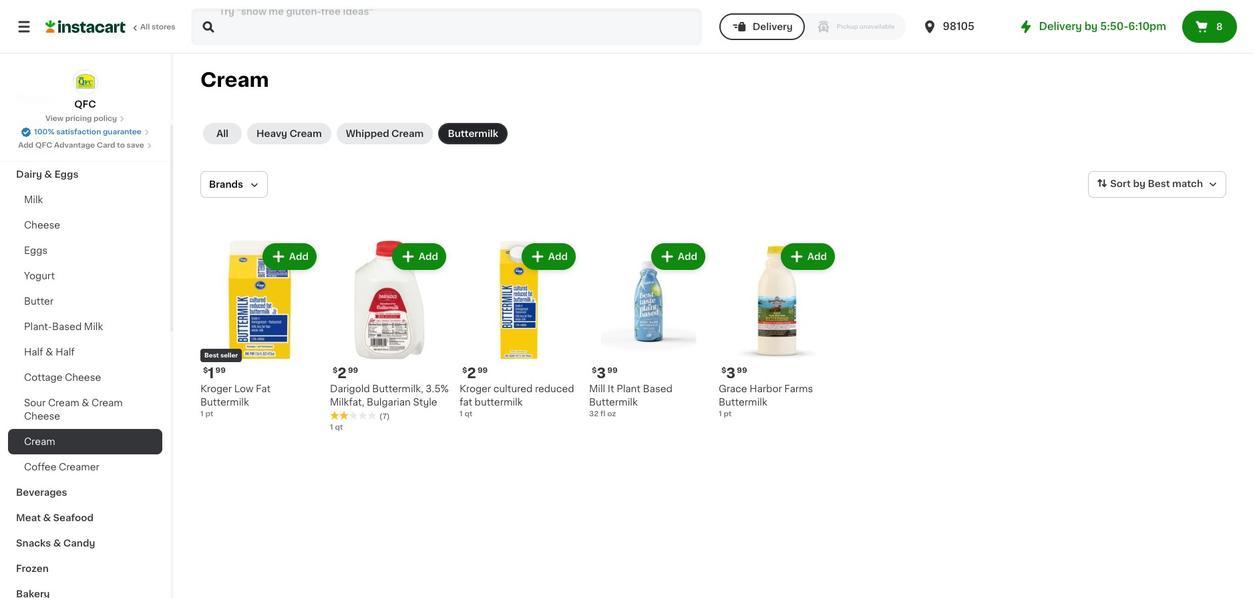 Task type: vqa. For each thing, say whether or not it's contained in the screenshot.
plant
yes



Task type: describe. For each thing, give the bounding box(es) containing it.
harbor
[[750, 384, 782, 394]]

beverages link
[[8, 480, 162, 505]]

stores
[[152, 23, 176, 31]]

kroger for 1
[[200, 384, 232, 394]]

heavy
[[257, 129, 287, 138]]

$ for kroger cultured reduced fat buttermilk
[[462, 367, 467, 374]]

5:50-
[[1101, 21, 1129, 31]]

add for darigold buttermilk, 3.5% milkfat, bulgarian style
[[419, 252, 438, 261]]

darigold
[[330, 384, 370, 394]]

plant-
[[24, 322, 52, 331]]

best match
[[1148, 179, 1203, 189]]

$ 3 99 for mill
[[592, 366, 618, 380]]

100% satisfaction guarantee button
[[21, 124, 150, 138]]

eggs inside 'link'
[[54, 170, 78, 179]]

whipped cream
[[346, 129, 424, 138]]

buttermilk inside grace harbor farms buttermilk 1 pt
[[719, 398, 768, 407]]

4 product group from the left
[[589, 241, 708, 420]]

heavy cream
[[257, 129, 322, 138]]

cream up coffee
[[24, 437, 55, 446]]

best for best match
[[1148, 179, 1170, 189]]

best seller
[[204, 352, 238, 358]]

all for all
[[216, 129, 229, 138]]

qfc inside 'link'
[[35, 142, 52, 149]]

frozen link
[[8, 556, 162, 581]]

$ for mill it plant based buttermilk
[[592, 367, 597, 374]]

meat & seafood link
[[8, 505, 162, 531]]

pt for 1
[[205, 410, 213, 418]]

cream link
[[8, 429, 162, 454]]

dairy
[[16, 170, 42, 179]]

dairy & eggs link
[[8, 162, 162, 187]]

2 half from the left
[[56, 347, 75, 357]]

sour cream & cream cheese link
[[8, 390, 162, 429]]

butter link
[[8, 289, 162, 314]]

instacart logo image
[[45, 19, 126, 35]]

frozen
[[16, 564, 49, 573]]

$ for grace harbor farms buttermilk
[[722, 367, 727, 374]]

based inside "link"
[[52, 322, 82, 331]]

99 for grace harbor farms buttermilk
[[737, 367, 747, 374]]

sour
[[24, 398, 46, 408]]

coffee creamer
[[24, 462, 99, 472]]

$ for darigold buttermilk, 3.5% milkfat, bulgarian style
[[333, 367, 338, 374]]

add button for low
[[264, 245, 315, 269]]

0 horizontal spatial milk
[[24, 195, 43, 204]]

sour cream & cream cheese
[[24, 398, 123, 421]]

100% satisfaction guarantee
[[34, 128, 142, 136]]

plant
[[617, 384, 641, 394]]

cream right heavy
[[290, 129, 322, 138]]

99 for mill it plant based buttermilk
[[608, 367, 618, 374]]

milk inside "link"
[[84, 322, 103, 331]]

coffee
[[24, 462, 56, 472]]

meat
[[16, 513, 41, 523]]

$ for kroger low fat buttermilk
[[203, 367, 208, 374]]

32
[[589, 410, 599, 418]]

& for candy
[[53, 539, 61, 548]]

$ 2 99 for kroger cultured reduced fat buttermilk
[[462, 366, 488, 380]]

1 inside kroger low fat buttermilk 1 pt
[[200, 410, 204, 418]]

99 for darigold buttermilk, 3.5% milkfat, bulgarian style
[[348, 367, 358, 374]]

kroger low fat buttermilk 1 pt
[[200, 384, 271, 418]]

style
[[413, 398, 437, 407]]

snacks
[[16, 539, 51, 548]]

lists link
[[8, 37, 162, 64]]

add qfc advantage card to save
[[18, 142, 144, 149]]

all stores link
[[45, 8, 176, 45]]

thanksgiving link
[[8, 111, 162, 136]]

delivery button
[[719, 13, 805, 40]]

1 inside kroger cultured reduced fat buttermilk 1 qt
[[460, 410, 463, 418]]

qfc logo image
[[73, 69, 98, 95]]

thanksgiving
[[16, 119, 80, 128]]

based inside mill it plant based buttermilk 32 fl oz
[[643, 384, 673, 394]]

snacks & candy link
[[8, 531, 162, 556]]

1 down '★★★★★'
[[330, 424, 333, 431]]

2 add button from the left
[[393, 245, 445, 269]]

1 half from the left
[[24, 347, 43, 357]]

produce link
[[8, 136, 162, 162]]

dairy & eggs
[[16, 170, 78, 179]]

cheese inside sour cream & cream cheese
[[24, 412, 60, 421]]

service type group
[[719, 13, 906, 40]]

add button for cultured
[[523, 245, 575, 269]]

add qfc advantage card to save link
[[18, 140, 152, 151]]

recipes
[[16, 94, 55, 103]]

grace
[[719, 384, 748, 394]]

by for delivery
[[1085, 21, 1098, 31]]

pt for 3
[[724, 410, 732, 418]]

0 vertical spatial cheese
[[24, 221, 60, 230]]

reduced
[[535, 384, 574, 394]]

3.5%
[[426, 384, 449, 394]]

6:10pm
[[1129, 21, 1167, 31]]

$ 3 99 for grace
[[722, 366, 747, 380]]

darigold buttermilk, 3.5% milkfat, bulgarian style
[[330, 384, 449, 407]]

plant-based milk
[[24, 322, 103, 331]]

milkfat,
[[330, 398, 365, 407]]

8 button
[[1183, 11, 1238, 43]]

& for seafood
[[43, 513, 51, 523]]

98105
[[943, 21, 975, 31]]

delivery for delivery
[[753, 22, 793, 31]]

sort
[[1111, 179, 1131, 189]]

& for half
[[46, 347, 53, 357]]

fl
[[601, 410, 606, 418]]

cream down cottage cheese
[[48, 398, 79, 408]]

beverages
[[16, 488, 67, 497]]

meat & seafood
[[16, 513, 94, 523]]

seafood
[[53, 513, 94, 523]]

buttermilk,
[[372, 384, 424, 394]]

card
[[97, 142, 115, 149]]

coffee creamer link
[[8, 454, 162, 480]]

sort by
[[1111, 179, 1146, 189]]

yogurt
[[24, 271, 55, 281]]

3 product group from the left
[[460, 241, 579, 420]]



Task type: locate. For each thing, give the bounding box(es) containing it.
0 horizontal spatial all
[[140, 23, 150, 31]]

100%
[[34, 128, 54, 136]]

5 product group from the left
[[719, 241, 838, 420]]

snacks & candy
[[16, 539, 95, 548]]

kroger
[[200, 384, 232, 394], [460, 384, 491, 394]]

based right plant
[[643, 384, 673, 394]]

milk down dairy
[[24, 195, 43, 204]]

cream right whipped
[[392, 129, 424, 138]]

1 horizontal spatial 2
[[467, 366, 476, 380]]

99 up it
[[608, 367, 618, 374]]

1 down $ 1 99
[[200, 410, 204, 418]]

0 horizontal spatial delivery
[[753, 22, 793, 31]]

brands button
[[200, 171, 268, 198]]

qfc up the view pricing policy link
[[74, 100, 96, 109]]

all for all stores
[[140, 23, 150, 31]]

99 up grace on the right of the page
[[737, 367, 747, 374]]

1 qt
[[330, 424, 343, 431]]

0 horizontal spatial half
[[24, 347, 43, 357]]

3
[[597, 366, 606, 380], [727, 366, 736, 380]]

3 for grace
[[727, 366, 736, 380]]

$ 2 99 up fat
[[462, 366, 488, 380]]

1 99 from the left
[[216, 367, 226, 374]]

1 $ 2 99 from the left
[[333, 366, 358, 380]]

99 up buttermilk
[[478, 367, 488, 374]]

by left 5:50-
[[1085, 21, 1098, 31]]

& up cottage
[[46, 347, 53, 357]]

save
[[127, 142, 144, 149]]

2 up darigold
[[338, 366, 347, 380]]

1 kroger from the left
[[200, 384, 232, 394]]

recipes link
[[8, 86, 162, 111]]

qt inside kroger cultured reduced fat buttermilk 1 qt
[[465, 410, 473, 418]]

view pricing policy
[[45, 115, 117, 122]]

1 down grace on the right of the page
[[719, 410, 722, 418]]

qt
[[465, 410, 473, 418], [335, 424, 343, 431]]

99 for kroger cultured reduced fat buttermilk
[[478, 367, 488, 374]]

add for grace harbor farms buttermilk
[[808, 252, 827, 261]]

3 add button from the left
[[523, 245, 575, 269]]

best left seller
[[204, 352, 219, 358]]

pt down $ 1 99
[[205, 410, 213, 418]]

kroger inside kroger cultured reduced fat buttermilk 1 qt
[[460, 384, 491, 394]]

add button for harbor
[[782, 245, 834, 269]]

1 horizontal spatial best
[[1148, 179, 1170, 189]]

Best match Sort by field
[[1089, 171, 1227, 198]]

0 vertical spatial all
[[140, 23, 150, 31]]

add for mill it plant based buttermilk
[[678, 252, 698, 261]]

3 for mill
[[597, 366, 606, 380]]

eggs up yogurt
[[24, 246, 48, 255]]

cheese down sour
[[24, 412, 60, 421]]

creamer
[[59, 462, 99, 472]]

& down cottage cheese "link"
[[82, 398, 89, 408]]

1 vertical spatial eggs
[[24, 246, 48, 255]]

by for sort
[[1134, 179, 1146, 189]]

0 horizontal spatial 3
[[597, 366, 606, 380]]

& right dairy
[[44, 170, 52, 179]]

3 up mill
[[597, 366, 606, 380]]

bulgarian
[[367, 398, 411, 407]]

qfc
[[74, 100, 96, 109], [35, 142, 52, 149]]

pt inside grace harbor farms buttermilk 1 pt
[[724, 410, 732, 418]]

best inside field
[[1148, 179, 1170, 189]]

yogurt link
[[8, 263, 162, 289]]

1 horizontal spatial based
[[643, 384, 673, 394]]

2 vertical spatial cheese
[[24, 412, 60, 421]]

1 horizontal spatial delivery
[[1039, 21, 1083, 31]]

1 $ from the left
[[203, 367, 208, 374]]

farms
[[785, 384, 813, 394]]

pricing
[[65, 115, 92, 122]]

qfc down 100%
[[35, 142, 52, 149]]

1 horizontal spatial 3
[[727, 366, 736, 380]]

seller
[[220, 352, 238, 358]]

product group containing 1
[[200, 241, 319, 420]]

99 down best seller
[[216, 367, 226, 374]]

1 vertical spatial by
[[1134, 179, 1146, 189]]

all
[[140, 23, 150, 31], [216, 129, 229, 138]]

1 horizontal spatial all
[[216, 129, 229, 138]]

milk down butter link
[[84, 322, 103, 331]]

delivery inside 'delivery' button
[[753, 22, 793, 31]]

2 99 from the left
[[348, 367, 358, 374]]

fat
[[460, 398, 472, 407]]

half down plant-
[[24, 347, 43, 357]]

best left match
[[1148, 179, 1170, 189]]

pt
[[205, 410, 213, 418], [724, 410, 732, 418]]

brands
[[209, 180, 243, 189]]

kroger for 2
[[460, 384, 491, 394]]

2 pt from the left
[[724, 410, 732, 418]]

2 $ 2 99 from the left
[[462, 366, 488, 380]]

1 2 from the left
[[338, 366, 347, 380]]

kroger cultured reduced fat buttermilk 1 qt
[[460, 384, 574, 418]]

2 up fat
[[467, 366, 476, 380]]

heavy cream link
[[247, 123, 331, 144]]

1 inside grace harbor farms buttermilk 1 pt
[[719, 410, 722, 418]]

1 $ 3 99 from the left
[[592, 366, 618, 380]]

view pricing policy link
[[45, 114, 125, 124]]

5 99 from the left
[[737, 367, 747, 374]]

0 horizontal spatial 2
[[338, 366, 347, 380]]

2 kroger from the left
[[460, 384, 491, 394]]

delivery for delivery by 5:50-6:10pm
[[1039, 21, 1083, 31]]

2 for kroger cultured reduced fat buttermilk
[[467, 366, 476, 380]]

2 $ 3 99 from the left
[[722, 366, 747, 380]]

lists
[[37, 46, 60, 55]]

kroger inside kroger low fat buttermilk 1 pt
[[200, 384, 232, 394]]

qt down fat
[[465, 410, 473, 418]]

$ 2 99 up darigold
[[333, 366, 358, 380]]

match
[[1173, 179, 1203, 189]]

99 inside $ 1 99
[[216, 367, 226, 374]]

buttermilk link
[[439, 123, 508, 144]]

add button for it
[[653, 245, 704, 269]]

0 vertical spatial based
[[52, 322, 82, 331]]

2 product group from the left
[[330, 241, 449, 433]]

1 horizontal spatial $ 3 99
[[722, 366, 747, 380]]

1 pt from the left
[[205, 410, 213, 418]]

kroger down $ 1 99
[[200, 384, 232, 394]]

cream down cottage cheese "link"
[[92, 398, 123, 408]]

1 vertical spatial best
[[204, 352, 219, 358]]

guarantee
[[103, 128, 142, 136]]

0 vertical spatial eggs
[[54, 170, 78, 179]]

buttermilk
[[475, 398, 523, 407]]

add inside add qfc advantage card to save 'link'
[[18, 142, 33, 149]]

3 99 from the left
[[478, 367, 488, 374]]

qt down '★★★★★'
[[335, 424, 343, 431]]

& right meat
[[43, 513, 51, 523]]

1 vertical spatial cheese
[[65, 373, 101, 382]]

cheese down the milk link
[[24, 221, 60, 230]]

$ down best seller
[[203, 367, 208, 374]]

1 horizontal spatial half
[[56, 347, 75, 357]]

based up half & half
[[52, 322, 82, 331]]

by right sort
[[1134, 179, 1146, 189]]

milk link
[[8, 187, 162, 212]]

satisfaction
[[56, 128, 101, 136]]

0 horizontal spatial pt
[[205, 410, 213, 418]]

Search field
[[192, 9, 701, 44]]

1 down best seller
[[208, 366, 214, 380]]

& inside sour cream & cream cheese
[[82, 398, 89, 408]]

0 vertical spatial milk
[[24, 195, 43, 204]]

0 horizontal spatial qt
[[335, 424, 343, 431]]

policy
[[94, 115, 117, 122]]

by
[[1085, 21, 1098, 31], [1134, 179, 1146, 189]]

to
[[117, 142, 125, 149]]

view
[[45, 115, 64, 122]]

$ up mill
[[592, 367, 597, 374]]

$ inside $ 1 99
[[203, 367, 208, 374]]

0 vertical spatial qt
[[465, 410, 473, 418]]

half & half link
[[8, 339, 162, 365]]

kroger up fat
[[460, 384, 491, 394]]

1 down fat
[[460, 410, 463, 418]]

best for best seller
[[204, 352, 219, 358]]

pt inside kroger low fat buttermilk 1 pt
[[205, 410, 213, 418]]

1 add button from the left
[[264, 245, 315, 269]]

cultured
[[494, 384, 533, 394]]

$ 3 99 up grace on the right of the page
[[722, 366, 747, 380]]

by inside field
[[1134, 179, 1146, 189]]

3 up grace on the right of the page
[[727, 366, 736, 380]]

1 horizontal spatial pt
[[724, 410, 732, 418]]

based
[[52, 322, 82, 331], [643, 384, 673, 394]]

butter
[[24, 297, 54, 306]]

$ up grace on the right of the page
[[722, 367, 727, 374]]

low
[[234, 384, 254, 394]]

add for kroger cultured reduced fat buttermilk
[[548, 252, 568, 261]]

4 add button from the left
[[653, 245, 704, 269]]

mill
[[589, 384, 606, 394]]

all left heavy
[[216, 129, 229, 138]]

1 horizontal spatial by
[[1134, 179, 1146, 189]]

3 $ from the left
[[462, 367, 467, 374]]

cottage cheese
[[24, 373, 101, 382]]

1 vertical spatial all
[[216, 129, 229, 138]]

$ up darigold
[[333, 367, 338, 374]]

0 horizontal spatial best
[[204, 352, 219, 358]]

all link
[[203, 123, 242, 144]]

1 product group from the left
[[200, 241, 319, 420]]

4 99 from the left
[[608, 367, 618, 374]]

0 horizontal spatial by
[[1085, 21, 1098, 31]]

0 horizontal spatial qfc
[[35, 142, 52, 149]]

cheese
[[24, 221, 60, 230], [65, 373, 101, 382], [24, 412, 60, 421]]

milk
[[24, 195, 43, 204], [84, 322, 103, 331]]

delivery
[[1039, 21, 1083, 31], [753, 22, 793, 31]]

$ up fat
[[462, 367, 467, 374]]

8
[[1217, 22, 1223, 31]]

it
[[608, 384, 614, 394]]

1 horizontal spatial kroger
[[460, 384, 491, 394]]

half down plant-based milk
[[56, 347, 75, 357]]

cream up all "link"
[[200, 70, 269, 90]]

cheese down half & half link
[[65, 373, 101, 382]]

2 2 from the left
[[467, 366, 476, 380]]

cheese inside "link"
[[65, 373, 101, 382]]

0 horizontal spatial $ 3 99
[[592, 366, 618, 380]]

cottage
[[24, 373, 63, 382]]

99 for kroger low fat buttermilk
[[216, 367, 226, 374]]

2 3 from the left
[[727, 366, 736, 380]]

2 for darigold buttermilk, 3.5% milkfat, bulgarian style
[[338, 366, 347, 380]]

1 horizontal spatial milk
[[84, 322, 103, 331]]

0 horizontal spatial based
[[52, 322, 82, 331]]

delivery inside delivery by 5:50-6:10pm link
[[1039, 21, 1083, 31]]

half
[[24, 347, 43, 357], [56, 347, 75, 357]]

$ 2 99 for darigold buttermilk, 3.5% milkfat, bulgarian style
[[333, 366, 358, 380]]

eggs down advantage
[[54, 170, 78, 179]]

eggs link
[[8, 238, 162, 263]]

2 $ from the left
[[333, 367, 338, 374]]

$ 1 99
[[203, 366, 226, 380]]

0 horizontal spatial eggs
[[24, 246, 48, 255]]

whipped
[[346, 129, 389, 138]]

None search field
[[191, 8, 702, 45]]

$ 3 99 up it
[[592, 366, 618, 380]]

1 vertical spatial milk
[[84, 322, 103, 331]]

cottage cheese link
[[8, 365, 162, 390]]

0 horizontal spatial $ 2 99
[[333, 366, 358, 380]]

1 horizontal spatial eggs
[[54, 170, 78, 179]]

1 vertical spatial qt
[[335, 424, 343, 431]]

delivery by 5:50-6:10pm link
[[1018, 19, 1167, 35]]

qfc link
[[73, 69, 98, 111]]

1 vertical spatial based
[[643, 384, 673, 394]]

eggs
[[54, 170, 78, 179], [24, 246, 48, 255]]

advantage
[[54, 142, 95, 149]]

0 vertical spatial best
[[1148, 179, 1170, 189]]

1 horizontal spatial qt
[[465, 410, 473, 418]]

★★★★★
[[330, 411, 377, 420]]

oz
[[608, 410, 616, 418]]

pt down grace on the right of the page
[[724, 410, 732, 418]]

4 $ from the left
[[592, 367, 597, 374]]

1 vertical spatial qfc
[[35, 142, 52, 149]]

1 horizontal spatial qfc
[[74, 100, 96, 109]]

delivery by 5:50-6:10pm
[[1039, 21, 1167, 31]]

plant-based milk link
[[8, 314, 162, 339]]

all stores
[[140, 23, 176, 31]]

5 add button from the left
[[782, 245, 834, 269]]

& inside 'link'
[[44, 170, 52, 179]]

mill it plant based buttermilk 32 fl oz
[[589, 384, 673, 418]]

add for kroger low fat buttermilk
[[289, 252, 309, 261]]

99 up darigold
[[348, 367, 358, 374]]

5 $ from the left
[[722, 367, 727, 374]]

& left candy
[[53, 539, 61, 548]]

grace harbor farms buttermilk 1 pt
[[719, 384, 813, 418]]

product group
[[200, 241, 319, 420], [330, 241, 449, 433], [460, 241, 579, 420], [589, 241, 708, 420], [719, 241, 838, 420]]

all left stores
[[140, 23, 150, 31]]

0 vertical spatial by
[[1085, 21, 1098, 31]]

1 3 from the left
[[597, 366, 606, 380]]

& for eggs
[[44, 170, 52, 179]]

&
[[44, 170, 52, 179], [46, 347, 53, 357], [82, 398, 89, 408], [43, 513, 51, 523], [53, 539, 61, 548]]

2
[[338, 366, 347, 380], [467, 366, 476, 380]]

0 vertical spatial qfc
[[74, 100, 96, 109]]

half & half
[[24, 347, 75, 357]]

1 horizontal spatial $ 2 99
[[462, 366, 488, 380]]

0 horizontal spatial kroger
[[200, 384, 232, 394]]

98105 button
[[922, 8, 1002, 45]]

buttermilk inside mill it plant based buttermilk 32 fl oz
[[589, 398, 638, 407]]

buttermilk inside kroger low fat buttermilk 1 pt
[[200, 398, 249, 407]]

cheese link
[[8, 212, 162, 238]]



